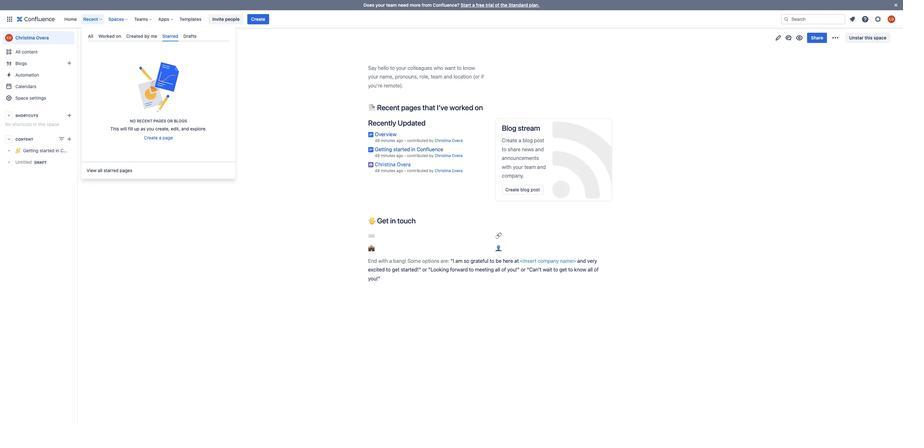 Task type: describe. For each thing, give the bounding box(es) containing it.
no shortcuts in this space
[[5, 122, 59, 127]]

updated
[[398, 119, 426, 127]]

spaces
[[108, 16, 124, 22]]

pronouns,
[[395, 74, 418, 80]]

name>
[[561, 258, 576, 264]]

unstar this space
[[850, 35, 887, 40]]

create for create
[[251, 16, 265, 22]]

create blog post
[[506, 187, 540, 193]]

from
[[422, 2, 432, 8]]

fill
[[128, 126, 133, 132]]

teams
[[134, 16, 148, 22]]

trial
[[486, 2, 494, 8]]

some
[[408, 258, 421, 264]]

here
[[503, 258, 513, 264]]

create a page
[[144, 135, 173, 141]]

content
[[15, 137, 33, 141]]

started!"
[[401, 267, 421, 273]]

🖐 get in touch
[[368, 217, 416, 225]]

Search field
[[782, 14, 846, 24]]

all content
[[15, 49, 38, 55]]

"can't
[[527, 267, 542, 273]]

remote).
[[384, 83, 404, 89]]

team inside create a blog post to share news and announcements with your team and company.
[[525, 164, 536, 170]]

all for all
[[88, 33, 93, 39]]

say hello to your colleagues who want to know your name, pronouns, role, team and location (or if you're remote).
[[368, 65, 485, 89]]

company.
[[502, 173, 524, 179]]

wait
[[543, 267, 552, 273]]

1 horizontal spatial of
[[502, 267, 506, 273]]

edit,
[[171, 126, 180, 132]]

global element
[[4, 10, 780, 28]]

help icon image
[[862, 15, 870, 23]]

drafts
[[183, 33, 197, 39]]

ago inside getting started in confluence 48 minutes ago • contributed by christina overa
[[397, 154, 403, 158]]

📄 recent pages that i've worked on
[[368, 104, 483, 112]]

end
[[368, 258, 377, 264]]

settings icon image
[[875, 15, 882, 23]]

christina down recent dropdown button
[[90, 35, 108, 40]]

overa inside space element
[[36, 35, 49, 40]]

be
[[496, 258, 502, 264]]

space
[[15, 95, 28, 101]]

recent inside recent dropdown button
[[83, 16, 98, 22]]

people
[[225, 16, 240, 22]]

created by me
[[126, 33, 157, 39]]

team inside say hello to your colleagues who want to know your name, pronouns, role, team and location (or if you're remote).
[[431, 74, 443, 80]]

by left me
[[144, 33, 150, 39]]

confluence for getting started in confluence 48 minutes ago • contributed by christina overa
[[417, 147, 444, 153]]

getting started in confluence
[[23, 148, 84, 154]]

as
[[141, 126, 145, 132]]

role,
[[420, 74, 430, 80]]

company
[[538, 258, 559, 264]]

are:
[[441, 258, 450, 264]]

your down "say"
[[368, 74, 379, 80]]

blogs
[[174, 119, 187, 124]]

your up "pronouns,"
[[396, 65, 406, 71]]

recent
[[137, 119, 152, 124]]

create for create a blog post to share news and announcements with your team and company.
[[502, 138, 518, 144]]

that
[[423, 104, 435, 112]]

0 horizontal spatial of
[[495, 2, 500, 8]]

banner containing home
[[0, 10, 904, 28]]

view all starred pages
[[87, 168, 132, 173]]

templates
[[180, 16, 202, 22]]

content
[[22, 49, 38, 55]]

or inside no recent pages or blogs this will fill up as you create, edit, and explore.
[[167, 119, 173, 124]]

invite people button
[[209, 14, 244, 24]]

to down end with a bang! some options are: "i am so grateful to be here at <insert company name>
[[469, 267, 474, 273]]

pages for or
[[153, 119, 166, 124]]

christina inside overview 48 minutes ago • contributed by christina overa
[[435, 138, 451, 143]]

in for 🖐 get in touch
[[390, 217, 396, 225]]

by inside overview 48 minutes ago • contributed by christina overa
[[429, 138, 434, 143]]

✉️
[[368, 233, 376, 239]]

1 vertical spatial with
[[379, 258, 388, 264]]

want
[[445, 65, 456, 71]]

contributed inside getting started in confluence 48 minutes ago • contributed by christina overa
[[407, 154, 428, 158]]

getting for getting started in confluence 48 minutes ago • contributed by christina overa
[[375, 147, 392, 153]]

48 inside "christina overa 48 minutes ago • contributed by christina overa"
[[375, 169, 380, 173]]

• inside getting started in confluence 48 minutes ago • contributed by christina overa
[[404, 154, 406, 158]]

overa inside getting started in confluence 48 minutes ago • contributed by christina overa
[[452, 154, 463, 158]]

1 horizontal spatial getting started in confluence link
[[375, 147, 444, 153]]

getting started in confluence 48 minutes ago • contributed by christina overa
[[375, 147, 463, 158]]

• inside "christina overa 48 minutes ago • contributed by christina overa"
[[404, 169, 406, 173]]

announcements
[[502, 155, 539, 161]]

calendars
[[15, 84, 36, 89]]

0 horizontal spatial on
[[116, 33, 121, 39]]

settings
[[30, 95, 46, 101]]

create blog post button
[[502, 185, 544, 195]]

meeting
[[475, 267, 494, 273]]

a left bang!
[[389, 258, 392, 264]]

💼
[[368, 246, 376, 251]]

1 vertical spatial on
[[475, 104, 483, 112]]

a inside create a blog post to share news and announcements with your team and company.
[[519, 138, 522, 144]]

unstar
[[850, 35, 864, 40]]

ago inside overview 48 minutes ago • contributed by christina overa
[[397, 138, 403, 143]]

will
[[120, 126, 127, 132]]

create a page image
[[65, 135, 73, 143]]

📄
[[368, 104, 376, 112]]

worked
[[450, 104, 474, 112]]

at
[[515, 258, 519, 264]]

start
[[461, 2, 471, 8]]

overview
[[375, 132, 397, 137]]

create a blog post to share news and announcements with your team and company.
[[502, 138, 546, 179]]

bang!
[[393, 258, 407, 264]]

with inside create a blog post to share news and announcements with your team and company.
[[502, 164, 512, 170]]

colleagues
[[408, 65, 433, 71]]

christina down getting started in confluence 48 minutes ago • contributed by christina overa
[[435, 169, 451, 173]]

2 christina overa from the left
[[90, 35, 122, 40]]

worked
[[98, 33, 115, 39]]

draft
[[34, 161, 47, 165]]

content button
[[3, 134, 74, 145]]

create for create blog post
[[506, 187, 520, 193]]

to left be
[[490, 258, 495, 264]]

starred
[[162, 33, 178, 39]]

by inside "christina overa 48 minutes ago • contributed by christina overa"
[[429, 169, 434, 173]]

ago inside "christina overa 48 minutes ago • contributed by christina overa"
[[397, 169, 403, 173]]

space element
[[0, 28, 84, 426]]

up
[[134, 126, 140, 132]]

teams button
[[132, 14, 155, 24]]

close image
[[893, 1, 900, 9]]

and down the announcements in the top of the page
[[538, 164, 546, 170]]

1 vertical spatial recent
[[377, 104, 400, 112]]

calendars link
[[3, 81, 74, 92]]

48 inside overview 48 minutes ago • contributed by christina overa
[[375, 138, 380, 143]]

christina inside getting started in confluence 48 minutes ago • contributed by christina overa
[[435, 154, 451, 158]]

know inside say hello to your colleagues who want to know your name, pronouns, role, team and location (or if you're remote).
[[463, 65, 475, 71]]

plan.
[[529, 2, 540, 8]]

blog stream
[[502, 124, 540, 133]]

to right hello
[[390, 65, 395, 71]]

you're
[[368, 83, 383, 89]]

christina overa inside space element
[[15, 35, 49, 40]]

and inside and very excited to get started!" or "looking forward to meeting all of you!" or "can't wait to get to know all of you!"
[[578, 258, 586, 264]]

in for getting started in confluence
[[56, 148, 59, 154]]

start watching image
[[796, 34, 804, 42]]

minutes inside "christina overa 48 minutes ago • contributed by christina overa"
[[381, 169, 396, 173]]

a left page
[[159, 135, 162, 141]]

blogs
[[15, 61, 27, 66]]

48 inside getting started in confluence 48 minutes ago • contributed by christina overa
[[375, 154, 380, 158]]

by inside getting started in confluence 48 minutes ago • contributed by christina overa
[[429, 154, 434, 158]]

space inside 'button'
[[874, 35, 887, 40]]

news
[[522, 147, 534, 152]]

blog inside button
[[521, 187, 530, 193]]



Task type: vqa. For each thing, say whether or not it's contained in the screenshot.
the top team
yes



Task type: locate. For each thing, give the bounding box(es) containing it.
your down the announcements in the top of the page
[[513, 164, 523, 170]]

confluence inside space element
[[61, 148, 84, 154]]

with up company.
[[502, 164, 512, 170]]

1 minutes from the top
[[381, 138, 396, 143]]

1 • from the top
[[404, 138, 406, 143]]

post inside button
[[531, 187, 540, 193]]

team down "who"
[[431, 74, 443, 80]]

a
[[473, 2, 475, 8], [159, 135, 162, 141], [519, 138, 522, 144], [389, 258, 392, 264]]

0 vertical spatial this
[[865, 35, 873, 40]]

your profile and preferences image
[[888, 15, 896, 23]]

2 • from the top
[[404, 154, 406, 158]]

with
[[502, 164, 512, 170], [379, 258, 388, 264]]

to down name>
[[569, 267, 573, 273]]

contributed inside overview 48 minutes ago • contributed by christina overa
[[407, 138, 428, 143]]

2 horizontal spatial team
[[525, 164, 536, 170]]

1 horizontal spatial all
[[88, 33, 93, 39]]

1 christina overa from the left
[[15, 35, 49, 40]]

you!" down at
[[508, 267, 520, 273]]

you
[[147, 126, 154, 132]]

a left free
[[473, 2, 475, 8]]

and down blogs
[[181, 126, 189, 132]]

add shortcut image
[[65, 112, 73, 119]]

space
[[874, 35, 887, 40], [47, 122, 59, 127]]

you!" down excited
[[368, 276, 381, 282]]

create for create a page
[[144, 135, 158, 141]]

1 horizontal spatial copy image
[[483, 104, 490, 112]]

shortcuts
[[12, 122, 32, 127]]

christina up getting started in confluence 48 minutes ago • contributed by christina overa
[[435, 138, 451, 143]]

1 vertical spatial pages
[[153, 119, 166, 124]]

0 vertical spatial 48
[[375, 138, 380, 143]]

tab list containing all
[[85, 31, 232, 41]]

confluence down overview 48 minutes ago • contributed by christina overa
[[417, 147, 444, 153]]

blog
[[502, 124, 517, 133]]

to left share
[[502, 147, 507, 152]]

2 vertical spatial •
[[404, 169, 406, 173]]

by up "christina overa 48 minutes ago • contributed by christina overa"
[[429, 154, 434, 158]]

who
[[434, 65, 444, 71]]

apps button
[[156, 14, 176, 24]]

to right wait
[[554, 267, 558, 273]]

free
[[476, 2, 485, 8]]

pages for that
[[401, 104, 421, 112]]

space down settings icon
[[874, 35, 887, 40]]

1 horizontal spatial with
[[502, 164, 512, 170]]

by down getting started in confluence 48 minutes ago • contributed by christina overa
[[429, 169, 434, 173]]

1 horizontal spatial this
[[865, 35, 873, 40]]

overa
[[36, 35, 49, 40], [110, 35, 122, 40], [452, 138, 463, 143], [452, 154, 463, 158], [397, 162, 411, 168], [452, 169, 463, 173]]

0 horizontal spatial confluence
[[61, 148, 84, 154]]

3 48 from the top
[[375, 169, 380, 173]]

1 get from the left
[[392, 267, 400, 273]]

view all starred pages link
[[82, 164, 236, 177]]

know inside and very excited to get started!" or "looking forward to meeting all of you!" or "can't wait to get to know all of you!"
[[575, 267, 587, 273]]

1 ago from the top
[[397, 138, 403, 143]]

all inside space element
[[15, 49, 21, 55]]

pages up "create,"
[[153, 119, 166, 124]]

by up getting started in confluence 48 minutes ago • contributed by christina overa
[[429, 138, 434, 143]]

grateful
[[471, 258, 489, 264]]

0 horizontal spatial recent
[[83, 16, 98, 22]]

started inside getting started in confluence link
[[40, 148, 54, 154]]

or down the options
[[423, 267, 427, 273]]

no left the shortcuts
[[5, 122, 11, 127]]

ago down getting started in confluence 48 minutes ago • contributed by christina overa
[[397, 169, 403, 173]]

1 vertical spatial know
[[575, 267, 587, 273]]

create right people
[[251, 16, 265, 22]]

tree containing getting started in confluence
[[3, 145, 84, 168]]

the
[[501, 2, 508, 8]]

blog up "news"
[[523, 138, 533, 144]]

get
[[377, 217, 389, 225]]

0 horizontal spatial space
[[47, 122, 59, 127]]

starred
[[104, 168, 119, 173]]

1 horizontal spatial you!"
[[508, 267, 520, 273]]

team left need
[[386, 2, 397, 8]]

1 contributed from the top
[[407, 138, 428, 143]]

of left the
[[495, 2, 500, 8]]

0 vertical spatial you!"
[[508, 267, 520, 273]]

started for getting started in confluence 48 minutes ago • contributed by christina overa
[[394, 147, 410, 153]]

0 horizontal spatial this
[[38, 122, 46, 127]]

christina overa down spaces
[[90, 35, 122, 40]]

1 horizontal spatial all
[[495, 267, 500, 273]]

pages right starred
[[120, 168, 132, 173]]

confluence down create a page icon
[[61, 148, 84, 154]]

templates link
[[178, 14, 203, 24]]

0 horizontal spatial no
[[5, 122, 11, 127]]

get down name>
[[560, 267, 567, 273]]

create inside global element
[[251, 16, 265, 22]]

untitled draft
[[15, 160, 47, 165]]

in right the get
[[390, 217, 396, 225]]

view
[[87, 168, 97, 173]]

1 vertical spatial copy image
[[415, 217, 423, 225]]

christina inside space element
[[15, 35, 35, 40]]

2 vertical spatial team
[[525, 164, 536, 170]]

christina up all content
[[15, 35, 35, 40]]

copy image
[[483, 104, 490, 112], [415, 217, 423, 225]]

• inside overview 48 minutes ago • contributed by christina overa
[[404, 138, 406, 143]]

your inside create a blog post to share news and announcements with your team and company.
[[513, 164, 523, 170]]

copy image for 📄 recent pages that i've worked on
[[483, 104, 490, 112]]

2 horizontal spatial all
[[588, 267, 593, 273]]

christina up "christina overa 48 minutes ago • contributed by christina overa"
[[435, 154, 451, 158]]

unstar this space button
[[846, 33, 891, 43]]

worked on
[[98, 33, 121, 39]]

create link
[[247, 14, 269, 24]]

confluence inside getting started in confluence 48 minutes ago • contributed by christina overa
[[417, 147, 444, 153]]

your
[[376, 2, 385, 8], [396, 65, 406, 71], [368, 74, 379, 80], [513, 164, 523, 170]]

your right does
[[376, 2, 385, 8]]

invite people
[[212, 16, 240, 22]]

a up share
[[519, 138, 522, 144]]

0 vertical spatial recent
[[83, 16, 98, 22]]

1 vertical spatial post
[[531, 187, 540, 193]]

recent up recently
[[377, 104, 400, 112]]

• up "christina overa 48 minutes ago • contributed by christina overa"
[[404, 154, 406, 158]]

post inside create a blog post to share news and announcements with your team and company.
[[534, 138, 545, 144]]

end with a bang! some options are: "i am so grateful to be here at <insert company name>
[[368, 258, 576, 264]]

1 vertical spatial minutes
[[381, 154, 396, 158]]

🖐
[[368, 217, 376, 225]]

tab list
[[85, 31, 232, 41]]

change view image
[[58, 135, 65, 143]]

with right end on the left bottom of page
[[379, 258, 388, 264]]

if
[[481, 74, 484, 80]]

appswitcher icon image
[[6, 15, 13, 23]]

and inside say hello to your colleagues who want to know your name, pronouns, role, team and location (or if you're remote).
[[444, 74, 453, 80]]

and
[[444, 74, 453, 80], [181, 126, 189, 132], [536, 147, 544, 152], [538, 164, 546, 170], [578, 258, 586, 264]]

3 contributed from the top
[[407, 169, 428, 173]]

0 vertical spatial with
[[502, 164, 512, 170]]

started up draft
[[40, 148, 54, 154]]

2 vertical spatial 48
[[375, 169, 380, 173]]

space settings link
[[3, 92, 74, 104]]

recently updated
[[368, 119, 426, 127]]

explore.
[[190, 126, 207, 132]]

all left content
[[15, 49, 21, 55]]

minutes inside overview 48 minutes ago • contributed by christina overa
[[381, 138, 396, 143]]

1 horizontal spatial no
[[130, 119, 136, 124]]

to right want
[[457, 65, 462, 71]]

i've
[[437, 104, 448, 112]]

pages up updated
[[401, 104, 421, 112]]

or up edit,
[[167, 119, 173, 124]]

0 vertical spatial team
[[386, 2, 397, 8]]

space settings
[[15, 95, 46, 101]]

tree inside space element
[[3, 145, 84, 168]]

of down very on the right bottom of page
[[594, 267, 599, 273]]

"looking
[[429, 267, 449, 273]]

in inside getting started in confluence 48 minutes ago • contributed by christina overa
[[412, 147, 416, 153]]

• up getting started in confluence 48 minutes ago • contributed by christina overa
[[404, 138, 406, 143]]

1 vertical spatial all
[[15, 49, 21, 55]]

untitled
[[15, 160, 32, 165]]

(or
[[473, 74, 480, 80]]

2 minutes from the top
[[381, 154, 396, 158]]

contributed inside "christina overa 48 minutes ago • contributed by christina overa"
[[407, 169, 428, 173]]

ago up "christina overa 48 minutes ago • contributed by christina overa"
[[397, 154, 403, 158]]

invite
[[212, 16, 224, 22]]

2 horizontal spatial pages
[[401, 104, 421, 112]]

0 vertical spatial minutes
[[381, 138, 396, 143]]

2 horizontal spatial of
[[594, 267, 599, 273]]

getting started in confluence link down overview 48 minutes ago • contributed by christina overa
[[375, 147, 444, 153]]

in for no shortcuts in this space
[[33, 122, 37, 127]]

3 minutes from the top
[[381, 169, 396, 173]]

need
[[398, 2, 409, 8]]

0 vertical spatial copy image
[[483, 104, 490, 112]]

and very excited to get started!" or "looking forward to meeting all of you!" or "can't wait to get to know all of you!"
[[368, 258, 600, 282]]

search image
[[784, 17, 789, 22]]

• down getting started in confluence 48 minutes ago • contributed by christina overa
[[404, 169, 406, 173]]

started down overview 48 minutes ago • contributed by christina overa
[[394, 147, 410, 153]]

0 horizontal spatial you!"
[[368, 276, 381, 282]]

share
[[812, 35, 824, 40]]

christina overa link inside space element
[[3, 31, 74, 44]]

1 vertical spatial team
[[431, 74, 443, 80]]

getting for getting started in confluence
[[23, 148, 38, 154]]

this inside 'button'
[[865, 35, 873, 40]]

get down bang!
[[392, 267, 400, 273]]

getting started in confluence link up draft
[[3, 145, 84, 157]]

1 horizontal spatial getting
[[375, 147, 392, 153]]

1 vertical spatial 48
[[375, 154, 380, 158]]

0 vertical spatial all
[[88, 33, 93, 39]]

or down <insert
[[521, 267, 526, 273]]

1 vertical spatial contributed
[[407, 154, 428, 158]]

3 ago from the top
[[397, 169, 403, 173]]

to right excited
[[386, 267, 391, 273]]

christina overa up content
[[15, 35, 49, 40]]

1 vertical spatial space
[[47, 122, 59, 127]]

in down the shortcuts dropdown button
[[33, 122, 37, 127]]

0 horizontal spatial getting
[[23, 148, 38, 154]]

all content link
[[3, 46, 74, 58]]

start a free trial of the standard plan. link
[[461, 2, 540, 8]]

1 vertical spatial •
[[404, 154, 406, 158]]

blog
[[523, 138, 533, 144], [521, 187, 530, 193]]

0 horizontal spatial pages
[[120, 168, 132, 173]]

no
[[130, 119, 136, 124], [5, 122, 11, 127]]

christina
[[15, 35, 35, 40], [90, 35, 108, 40], [435, 138, 451, 143], [435, 154, 451, 158], [375, 162, 396, 168], [435, 169, 451, 173]]

🔗
[[495, 233, 503, 239]]

or
[[167, 119, 173, 124], [423, 267, 427, 273], [521, 267, 526, 273]]

2 vertical spatial ago
[[397, 169, 403, 173]]

stream
[[518, 124, 540, 133]]

in down change view image
[[56, 148, 59, 154]]

forward
[[450, 267, 468, 273]]

contributed down getting started in confluence 48 minutes ago • contributed by christina overa
[[407, 169, 428, 173]]

1 vertical spatial ago
[[397, 154, 403, 158]]

<insert
[[521, 258, 537, 264]]

christina down overview
[[375, 162, 396, 168]]

space down the shortcuts dropdown button
[[47, 122, 59, 127]]

touch
[[398, 217, 416, 225]]

blogs link
[[3, 58, 74, 69]]

getting inside getting started in confluence 48 minutes ago • contributed by christina overa
[[375, 147, 392, 153]]

getting
[[375, 147, 392, 153], [23, 148, 38, 154]]

1 vertical spatial blog
[[521, 187, 530, 193]]

of down 'here'
[[502, 267, 506, 273]]

0 horizontal spatial all
[[98, 168, 102, 173]]

notification icon image
[[849, 15, 857, 23]]

0 horizontal spatial started
[[40, 148, 54, 154]]

1 horizontal spatial get
[[560, 267, 567, 273]]

all down very on the right bottom of page
[[588, 267, 593, 273]]

0 vertical spatial contributed
[[407, 138, 428, 143]]

get
[[392, 267, 400, 273], [560, 267, 567, 273]]

automation
[[15, 72, 39, 78]]

0 vertical spatial blog
[[523, 138, 533, 144]]

contributed up getting started in confluence 48 minutes ago • contributed by christina overa
[[407, 138, 428, 143]]

0 horizontal spatial with
[[379, 258, 388, 264]]

0 horizontal spatial christina overa
[[15, 35, 49, 40]]

create down you
[[144, 135, 158, 141]]

0 vertical spatial •
[[404, 138, 406, 143]]

know up location
[[463, 65, 475, 71]]

create inside create a blog post to share news and announcements with your team and company.
[[502, 138, 518, 144]]

contributed up "christina overa 48 minutes ago • contributed by christina overa"
[[407, 154, 428, 158]]

1 horizontal spatial on
[[475, 104, 483, 112]]

share
[[508, 147, 521, 152]]

0 horizontal spatial copy image
[[415, 217, 423, 225]]

more actions image
[[832, 34, 840, 42]]

all down be
[[495, 267, 500, 273]]

1 horizontal spatial confluence
[[417, 147, 444, 153]]

0 horizontal spatial or
[[167, 119, 173, 124]]

share button
[[808, 33, 828, 43]]

blog down company.
[[521, 187, 530, 193]]

2 48 from the top
[[375, 154, 380, 158]]

48
[[375, 138, 380, 143], [375, 154, 380, 158], [375, 169, 380, 173]]

tree
[[3, 145, 84, 168]]

started inside getting started in confluence 48 minutes ago • contributed by christina overa
[[394, 147, 410, 153]]

hello
[[378, 65, 389, 71]]

and inside no recent pages or blogs this will fill up as you create, edit, and explore.
[[181, 126, 189, 132]]

0 horizontal spatial getting started in confluence link
[[3, 145, 84, 157]]

confluence
[[417, 147, 444, 153], [61, 148, 84, 154]]

getting down overview link at the left of the page
[[375, 147, 392, 153]]

does
[[364, 2, 375, 8]]

1 horizontal spatial or
[[423, 267, 427, 273]]

1 horizontal spatial christina overa
[[90, 35, 122, 40]]

1 horizontal spatial space
[[874, 35, 887, 40]]

3 • from the top
[[404, 169, 406, 173]]

0 horizontal spatial get
[[392, 267, 400, 273]]

and down want
[[444, 74, 453, 80]]

recent right 'home'
[[83, 16, 98, 22]]

apps
[[158, 16, 169, 22]]

0 horizontal spatial know
[[463, 65, 475, 71]]

this inside space element
[[38, 122, 46, 127]]

0 horizontal spatial all
[[15, 49, 21, 55]]

0 vertical spatial on
[[116, 33, 121, 39]]

created
[[126, 33, 143, 39]]

1 48 from the top
[[375, 138, 380, 143]]

getting inside tree
[[23, 148, 38, 154]]

confluence?
[[433, 2, 460, 8]]

2 horizontal spatial or
[[521, 267, 526, 273]]

copy image for 🖐 get in touch
[[415, 217, 423, 225]]

1 horizontal spatial recent
[[377, 104, 400, 112]]

create up share
[[502, 138, 518, 144]]

2 contributed from the top
[[407, 154, 428, 158]]

does your team need more from confluence? start a free trial of the standard plan.
[[364, 2, 540, 8]]

confluence for getting started in confluence
[[61, 148, 84, 154]]

no for recent
[[130, 119, 136, 124]]

create down company.
[[506, 187, 520, 193]]

excited
[[368, 267, 385, 273]]

2 vertical spatial pages
[[120, 168, 132, 173]]

👤
[[495, 246, 503, 251]]

2 vertical spatial minutes
[[381, 169, 396, 173]]

pages inside no recent pages or blogs this will fill up as you create, edit, and explore.
[[153, 119, 166, 124]]

no inside no recent pages or blogs this will fill up as you create, edit, and explore.
[[130, 119, 136, 124]]

2 vertical spatial contributed
[[407, 169, 428, 173]]

location
[[454, 74, 472, 80]]

1 vertical spatial you!"
[[368, 276, 381, 282]]

banner
[[0, 10, 904, 28]]

and left very on the right bottom of page
[[578, 258, 586, 264]]

no for shortcuts
[[5, 122, 11, 127]]

say
[[368, 65, 377, 71]]

2 ago from the top
[[397, 154, 403, 158]]

all right view
[[98, 168, 102, 173]]

create inside button
[[506, 187, 520, 193]]

this down the shortcuts dropdown button
[[38, 122, 46, 127]]

no inside space element
[[5, 122, 11, 127]]

create a blog image
[[65, 59, 73, 67]]

automation link
[[3, 69, 74, 81]]

more
[[410, 2, 421, 8]]

2 get from the left
[[560, 267, 567, 273]]

in down overview 48 minutes ago • contributed by christina overa
[[412, 147, 416, 153]]

know down name>
[[575, 267, 587, 273]]

all right collapse sidebar icon
[[88, 33, 93, 39]]

1 horizontal spatial know
[[575, 267, 587, 273]]

by
[[144, 33, 150, 39], [429, 138, 434, 143], [429, 154, 434, 158], [429, 169, 434, 173]]

all
[[88, 33, 93, 39], [15, 49, 21, 55]]

"i
[[451, 258, 454, 264]]

all inside tab list
[[88, 33, 93, 39]]

0 vertical spatial know
[[463, 65, 475, 71]]

1 horizontal spatial started
[[394, 147, 410, 153]]

overa inside overview 48 minutes ago • contributed by christina overa
[[452, 138, 463, 143]]

edit this page image
[[775, 34, 783, 42]]

overview link
[[375, 132, 397, 137]]

collapse sidebar image
[[70, 31, 84, 44]]

getting up untitled draft
[[23, 148, 38, 154]]

1 horizontal spatial pages
[[153, 119, 166, 124]]

team down the announcements in the top of the page
[[525, 164, 536, 170]]

0 vertical spatial pages
[[401, 104, 421, 112]]

confluence image
[[17, 15, 55, 23], [17, 15, 55, 23]]

to inside create a blog post to share news and announcements with your team and company.
[[502, 147, 507, 152]]

minutes inside getting started in confluence 48 minutes ago • contributed by christina overa
[[381, 154, 396, 158]]

0 vertical spatial ago
[[397, 138, 403, 143]]

shortcuts button
[[3, 110, 74, 121]]

overview 48 minutes ago • contributed by christina overa
[[375, 132, 463, 143]]

and right "news"
[[536, 147, 544, 152]]

in for getting started in confluence 48 minutes ago • contributed by christina overa
[[412, 147, 416, 153]]

started for getting started in confluence
[[40, 148, 54, 154]]

this right 'unstar'
[[865, 35, 873, 40]]

on
[[116, 33, 121, 39], [475, 104, 483, 112]]

blog inside create a blog post to share news and announcements with your team and company.
[[523, 138, 533, 144]]

0 vertical spatial space
[[874, 35, 887, 40]]

1 vertical spatial this
[[38, 122, 46, 127]]

0 vertical spatial post
[[534, 138, 545, 144]]

this
[[865, 35, 873, 40], [38, 122, 46, 127]]

contributed
[[407, 138, 428, 143], [407, 154, 428, 158], [407, 169, 428, 173]]

1 horizontal spatial team
[[431, 74, 443, 80]]

ago down overview link at the left of the page
[[397, 138, 403, 143]]

all for all content
[[15, 49, 21, 55]]

0 horizontal spatial team
[[386, 2, 397, 8]]

no up fill
[[130, 119, 136, 124]]



